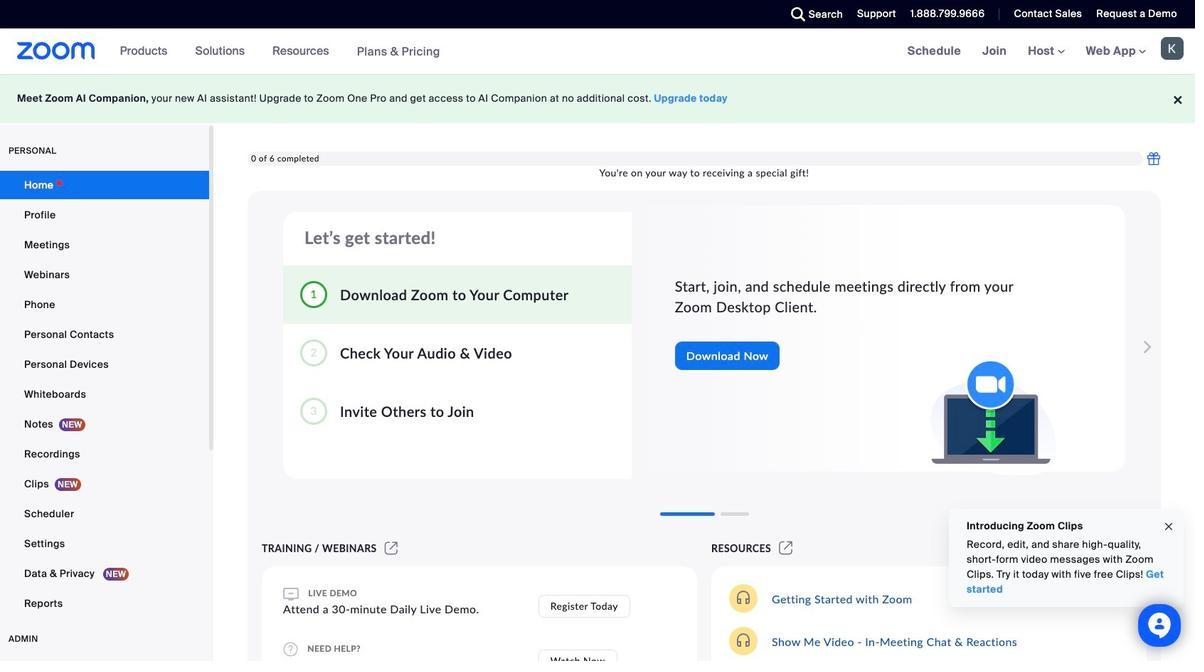 Task type: locate. For each thing, give the bounding box(es) containing it.
banner
[[0, 28, 1195, 75]]

zoom logo image
[[17, 42, 95, 60]]

1 horizontal spatial window new image
[[777, 542, 795, 554]]

product information navigation
[[109, 28, 451, 75]]

profile picture image
[[1161, 37, 1184, 60]]

0 horizontal spatial window new image
[[383, 542, 400, 554]]

footer
[[0, 74, 1195, 123]]

meetings navigation
[[897, 28, 1195, 75]]

1 window new image from the left
[[383, 542, 400, 554]]

next image
[[1136, 333, 1156, 361]]

personal menu menu
[[0, 171, 209, 619]]

window new image
[[383, 542, 400, 554], [777, 542, 795, 554]]



Task type: describe. For each thing, give the bounding box(es) containing it.
close image
[[1163, 518, 1175, 535]]

2 window new image from the left
[[777, 542, 795, 554]]



Task type: vqa. For each thing, say whether or not it's contained in the screenshot.
leftmost window new icon
yes



